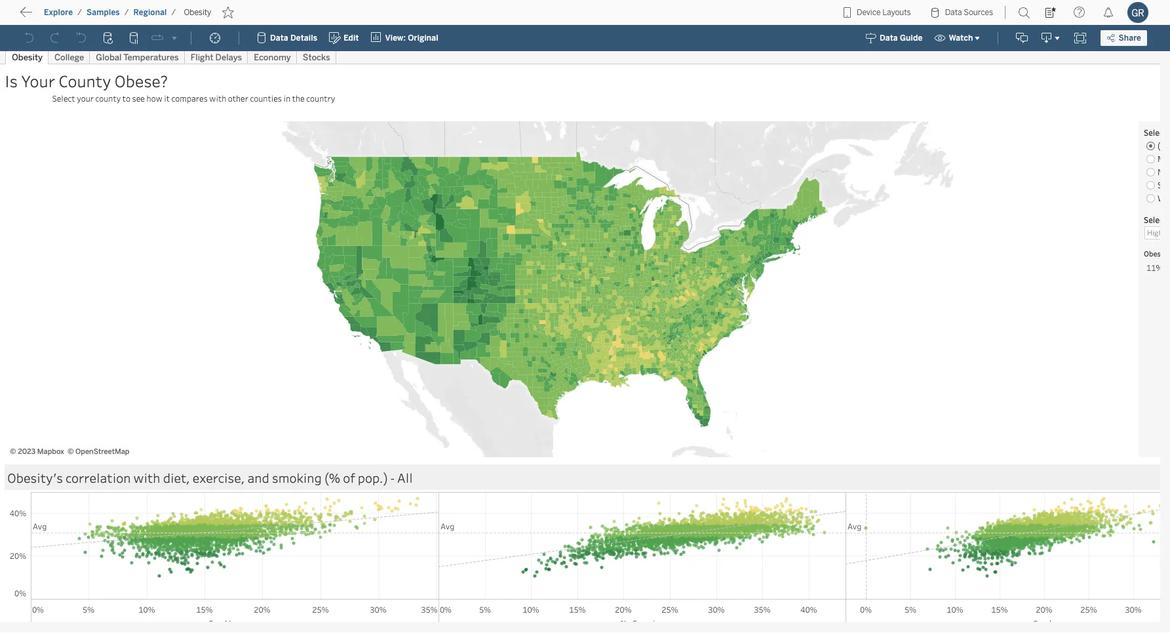 Task type: vqa. For each thing, say whether or not it's contained in the screenshot.
the 'Samples'
yes



Task type: describe. For each thing, give the bounding box(es) containing it.
regional
[[134, 8, 167, 17]]

skip to content link
[[31, 7, 134, 25]]

to
[[59, 10, 69, 22]]

2 / from the left
[[124, 8, 129, 17]]

skip to content
[[34, 10, 113, 22]]

content
[[72, 10, 113, 22]]

explore
[[44, 8, 73, 17]]



Task type: locate. For each thing, give the bounding box(es) containing it.
obesity
[[184, 8, 211, 17]]

0 horizontal spatial /
[[78, 8, 82, 17]]

skip
[[34, 10, 56, 22]]

samples link
[[86, 7, 121, 18]]

explore link
[[43, 7, 74, 18]]

obesity element
[[180, 8, 215, 17]]

/ right to
[[78, 8, 82, 17]]

2 horizontal spatial /
[[172, 8, 176, 17]]

/ right regional link
[[172, 8, 176, 17]]

/
[[78, 8, 82, 17], [124, 8, 129, 17], [172, 8, 176, 17]]

3 / from the left
[[172, 8, 176, 17]]

1 / from the left
[[78, 8, 82, 17]]

explore / samples / regional /
[[44, 8, 176, 17]]

/ right samples link at the left
[[124, 8, 129, 17]]

1 horizontal spatial /
[[124, 8, 129, 17]]

samples
[[87, 8, 120, 17]]

regional link
[[133, 7, 168, 18]]



